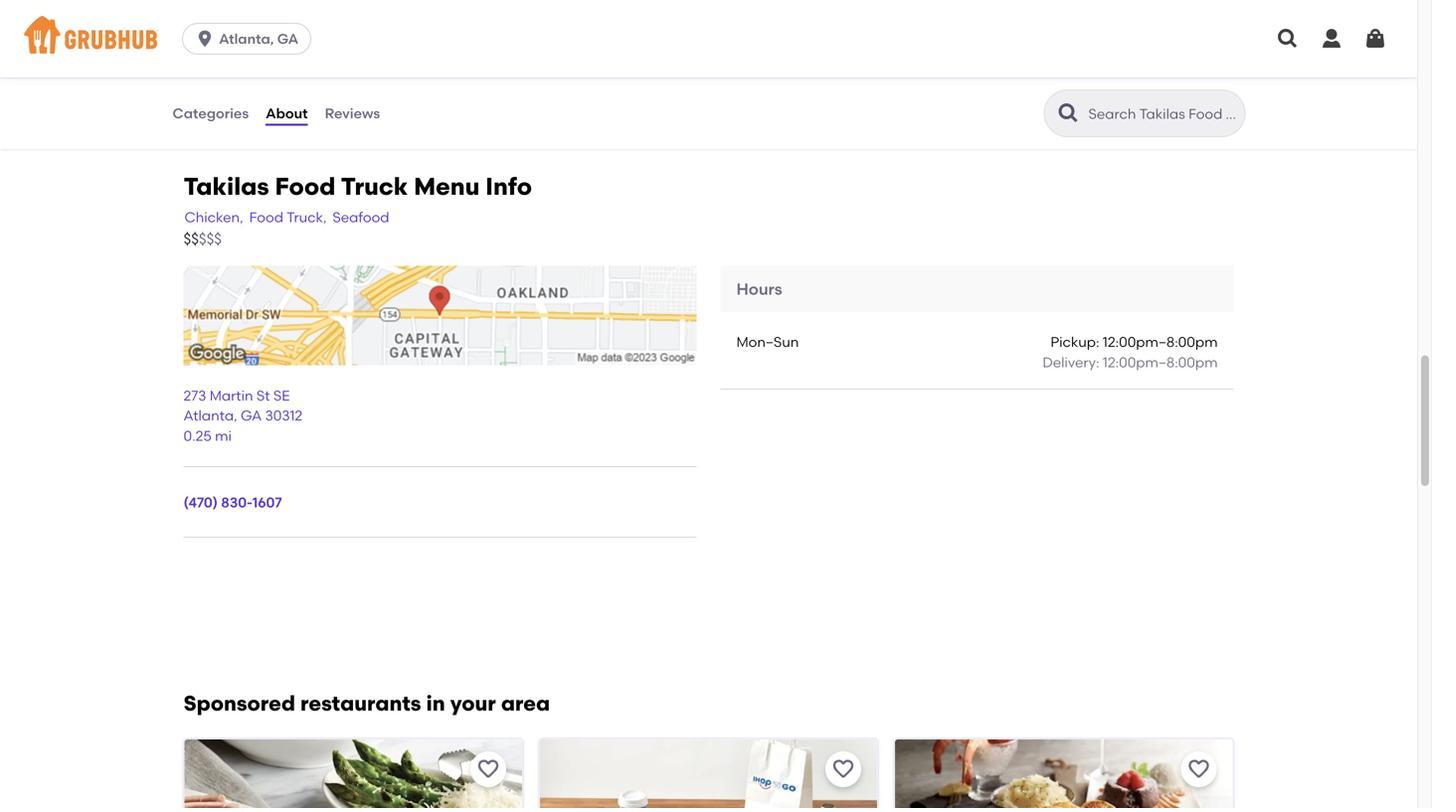 Task type: locate. For each thing, give the bounding box(es) containing it.
sponsored
[[183, 691, 295, 716]]

273 martin st se atlanta , ga 30312 0.25 mi
[[183, 387, 303, 445]]

1 horizontal spatial svg image
[[1363, 27, 1387, 51]]

0 vertical spatial food
[[275, 172, 335, 201]]

2 save this restaurant button from the left
[[826, 752, 861, 787]]

svg image
[[1276, 27, 1300, 51], [1363, 27, 1387, 51]]

1 save this restaurant image from the left
[[476, 758, 500, 781]]

$$$$$
[[183, 230, 222, 248]]

2 save this restaurant image from the left
[[1187, 758, 1211, 781]]

1 save this restaurant button from the left
[[470, 752, 506, 787]]

takilas food truck menu info
[[183, 172, 532, 201]]

0 vertical spatial ga
[[277, 30, 298, 47]]

save this restaurant button for the oceanaire seafood room logo
[[470, 752, 506, 787]]

area
[[501, 691, 550, 716]]

save this restaurant button for ihop logo
[[826, 752, 861, 787]]

atlanta
[[183, 407, 234, 424]]

svg image inside atlanta, ga button
[[195, 29, 215, 49]]

1 vertical spatial 12:00pm–8:00pm
[[1103, 354, 1218, 371]]

chicken, button
[[183, 206, 244, 229]]

1 vertical spatial food
[[249, 209, 283, 226]]

ga inside button
[[277, 30, 298, 47]]

reviews
[[325, 105, 380, 122]]

takilas
[[183, 172, 269, 201]]

(470) 830-1607
[[183, 494, 282, 511]]

chicken, food truck, seafood
[[184, 209, 389, 226]]

0.25
[[183, 428, 212, 445]]

12:00pm–8:00pm right 'pickup:'
[[1103, 334, 1218, 351]]

0 vertical spatial 12:00pm–8:00pm
[[1103, 334, 1218, 351]]

food for truck,
[[249, 209, 283, 226]]

food truck, button
[[248, 206, 328, 229]]

save this restaurant image
[[476, 758, 500, 781], [1187, 758, 1211, 781]]

0 horizontal spatial svg image
[[1276, 27, 1300, 51]]

1 horizontal spatial save this restaurant button
[[826, 752, 861, 787]]

1 horizontal spatial ga
[[277, 30, 298, 47]]

food
[[275, 172, 335, 201], [249, 209, 283, 226]]

12:00pm–8:00pm right delivery:
[[1103, 354, 1218, 371]]

in
[[426, 691, 445, 716]]

2 svg image from the left
[[1363, 27, 1387, 51]]

Search Takilas Food Truck search field
[[1087, 104, 1239, 123]]

food for truck
[[275, 172, 335, 201]]

seafood
[[333, 209, 389, 226]]

about button
[[265, 78, 309, 149]]

martin
[[210, 387, 253, 404]]

about
[[266, 105, 308, 122]]

save this restaurant button for 'morton's the steakhouse #1119 logo'
[[1181, 752, 1217, 787]]

3 save this restaurant button from the left
[[1181, 752, 1217, 787]]

12:00pm–8:00pm
[[1103, 334, 1218, 351], [1103, 354, 1218, 371]]

morton's the steakhouse #1119 logo image
[[895, 740, 1233, 809]]

0 horizontal spatial save this restaurant image
[[476, 758, 500, 781]]

menu
[[414, 172, 480, 201]]

food up truck,
[[275, 172, 335, 201]]

ga right ,
[[241, 407, 262, 424]]

ga
[[277, 30, 298, 47], [241, 407, 262, 424]]

0 horizontal spatial save this restaurant button
[[470, 752, 506, 787]]

save this restaurant image
[[832, 758, 855, 781]]

svg image
[[1320, 27, 1344, 51], [195, 29, 215, 49]]

food left truck,
[[249, 209, 283, 226]]

the oceanaire seafood room logo image
[[184, 740, 522, 809]]

save this restaurant image for 'morton's the steakhouse #1119 logo' save this restaurant button
[[1187, 758, 1211, 781]]

restaurants
[[300, 691, 421, 716]]

save this restaurant button
[[470, 752, 506, 787], [826, 752, 861, 787], [1181, 752, 1217, 787]]

ga right the atlanta, at left top
[[277, 30, 298, 47]]

categories
[[173, 105, 249, 122]]

0 horizontal spatial svg image
[[195, 29, 215, 49]]

30312
[[265, 407, 303, 424]]

truck
[[341, 172, 408, 201]]

2 horizontal spatial save this restaurant button
[[1181, 752, 1217, 787]]

1 vertical spatial ga
[[241, 407, 262, 424]]

1 horizontal spatial save this restaurant image
[[1187, 758, 1211, 781]]

mon–sun
[[736, 334, 799, 351]]

830-
[[221, 494, 252, 511]]

your
[[450, 691, 496, 716]]

0 horizontal spatial ga
[[241, 407, 262, 424]]



Task type: describe. For each thing, give the bounding box(es) containing it.
ihop logo image
[[540, 740, 877, 809]]

pickup:
[[1051, 334, 1099, 351]]

2 12:00pm–8:00pm from the top
[[1103, 354, 1218, 371]]

atlanta, ga
[[219, 30, 298, 47]]

reviews button
[[324, 78, 381, 149]]

st
[[256, 387, 270, 404]]

seafood button
[[332, 206, 390, 229]]

pickup: 12:00pm–8:00pm delivery: 12:00pm–8:00pm
[[1043, 334, 1218, 371]]

,
[[234, 407, 237, 424]]

hours
[[736, 280, 782, 299]]

atlanta, ga button
[[182, 23, 319, 55]]

categories button
[[172, 78, 250, 149]]

sponsored restaurants in your area
[[183, 691, 550, 716]]

1 12:00pm–8:00pm from the top
[[1103, 334, 1218, 351]]

save this restaurant image for save this restaurant button associated with the oceanaire seafood room logo
[[476, 758, 500, 781]]

se
[[273, 387, 290, 404]]

(470)
[[183, 494, 218, 511]]

info
[[485, 172, 532, 201]]

1607
[[252, 494, 282, 511]]

mi
[[215, 428, 232, 445]]

delivery:
[[1043, 354, 1099, 371]]

1 svg image from the left
[[1276, 27, 1300, 51]]

atlanta,
[[219, 30, 274, 47]]

main navigation navigation
[[0, 0, 1417, 78]]

truck,
[[287, 209, 327, 226]]

$$
[[183, 230, 199, 248]]

1 horizontal spatial svg image
[[1320, 27, 1344, 51]]

(470) 830-1607 button
[[183, 493, 282, 513]]

273
[[183, 387, 206, 404]]

ga inside 273 martin st se atlanta , ga 30312 0.25 mi
[[241, 407, 262, 424]]

search icon image
[[1057, 101, 1081, 125]]

chicken,
[[184, 209, 243, 226]]



Task type: vqa. For each thing, say whether or not it's contained in the screenshot.
from in the Response from Sushi Stop Replied September 14, 2023
no



